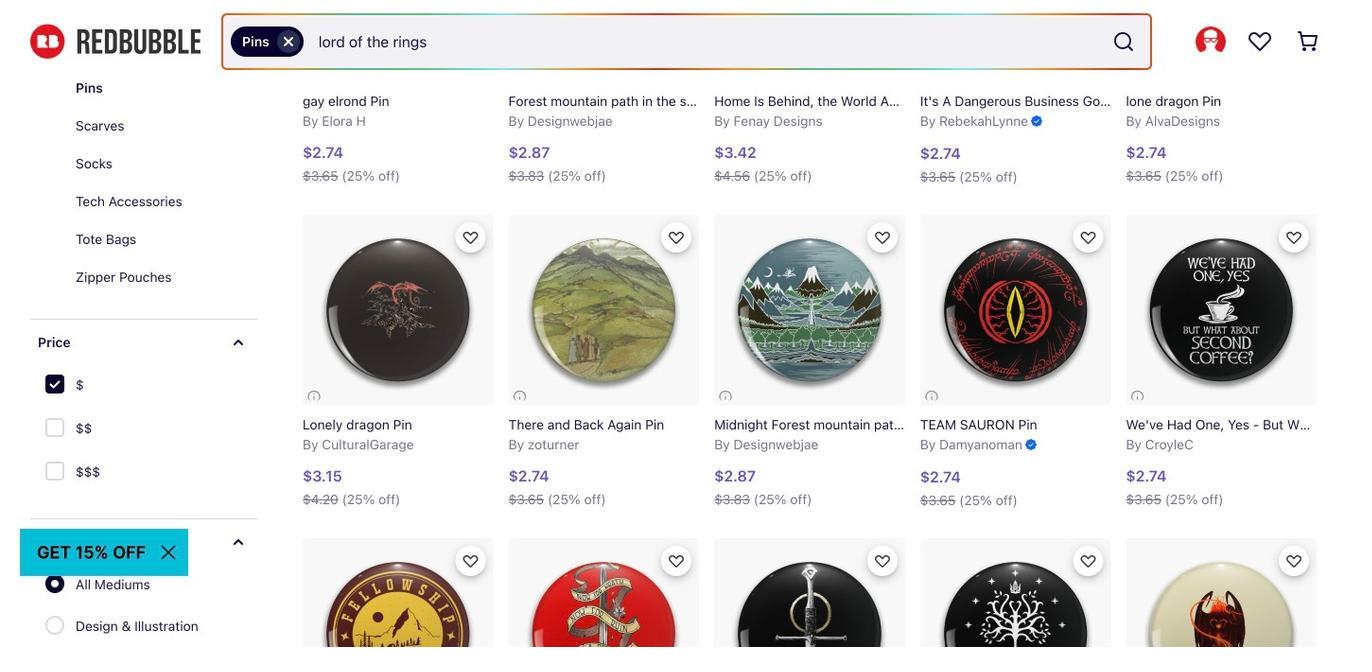Task type: describe. For each thing, give the bounding box(es) containing it.
team sauron pin image
[[920, 215, 1111, 405]]

now for wrath pin image
[[509, 538, 699, 647]]

price group
[[44, 365, 100, 496]]

blade pin image
[[714, 538, 905, 647]]

tree of gondor pin image
[[920, 538, 1111, 647]]

fellowship hiking club pin image
[[303, 538, 493, 647]]



Task type: vqa. For each thing, say whether or not it's contained in the screenshot.
Artwork Medium option group
yes



Task type: locate. For each thing, give the bounding box(es) containing it.
artwork medium option group
[[45, 565, 230, 647]]

lonely dragon   pin image
[[303, 215, 493, 405]]

balrog pin image
[[1126, 538, 1317, 647]]

Search term search field
[[303, 15, 1105, 68]]

we've had one, yes - but what about second coffee? pin image
[[1126, 215, 1317, 405]]

None checkbox
[[45, 418, 68, 441], [45, 462, 68, 484], [45, 418, 68, 441], [45, 462, 68, 484]]

None radio
[[45, 574, 64, 593], [45, 616, 64, 635], [45, 574, 64, 593], [45, 616, 64, 635]]

midnight forest mountain path in the style of j.r.r.tolkien pin image
[[714, 215, 905, 405]]

None checkbox
[[45, 375, 68, 397]]

None field
[[223, 15, 1150, 68]]

none checkbox inside price group
[[45, 375, 68, 397]]

there and back again pin image
[[509, 215, 699, 405]]



